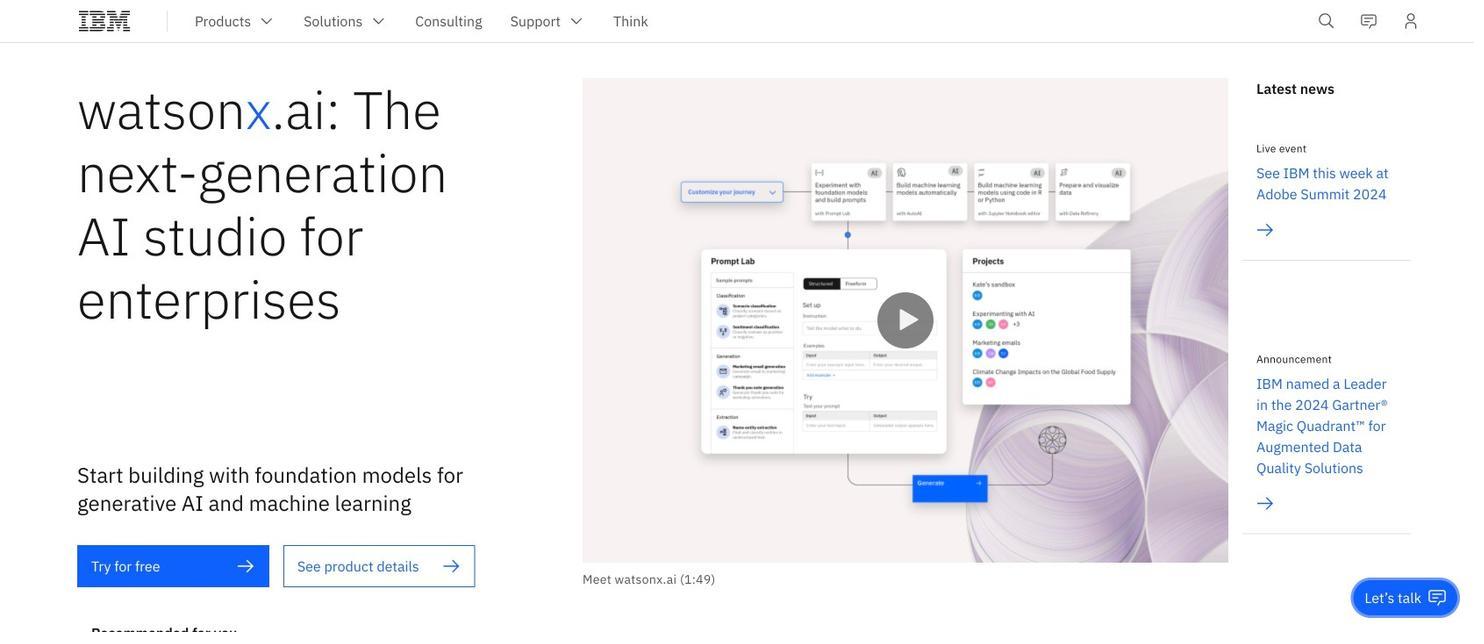 Task type: vqa. For each thing, say whether or not it's contained in the screenshot.
"Let's talk" Element
yes



Task type: describe. For each thing, give the bounding box(es) containing it.
let's talk element
[[1365, 588, 1422, 607]]



